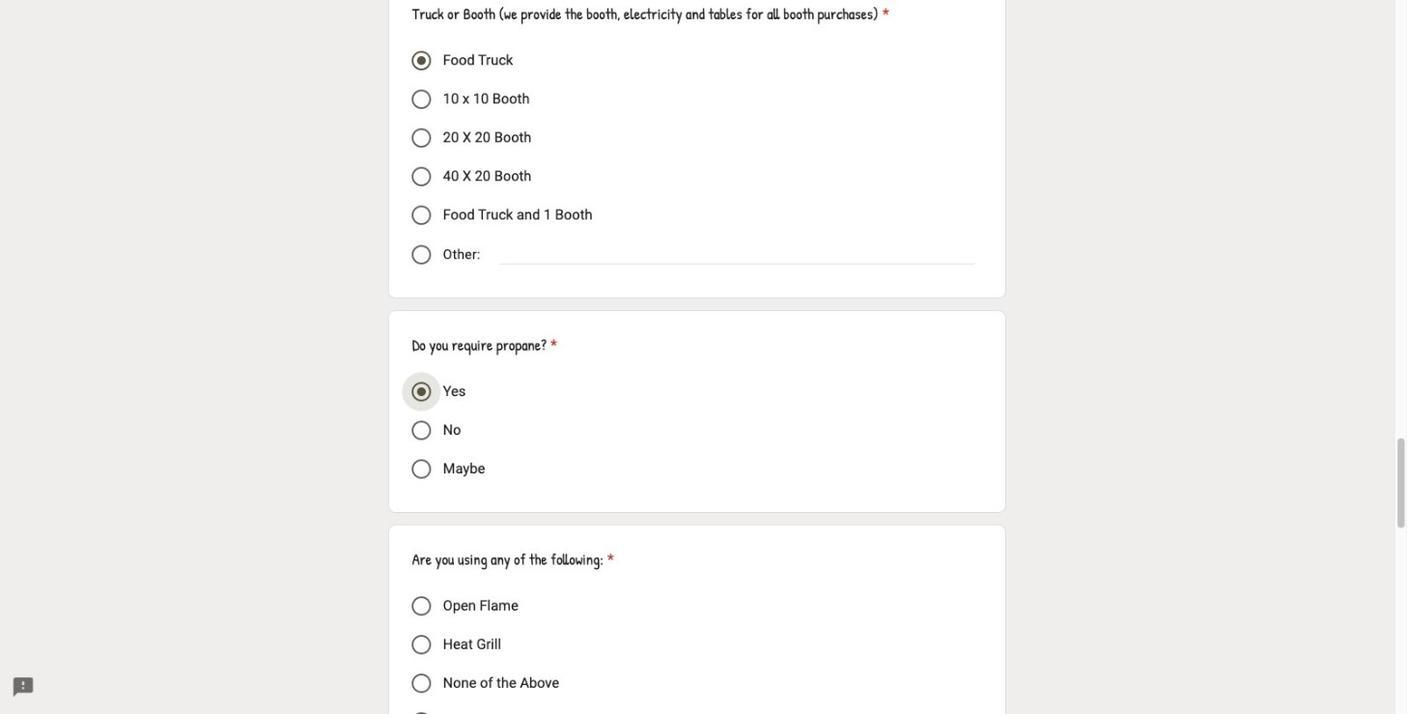 Task type: describe. For each thing, give the bounding box(es) containing it.
Maybe radio
[[412, 460, 432, 479]]

report a problem to google image
[[12, 676, 35, 699]]

required question element for food truck radio at the left of page
[[879, 3, 890, 26]]

heat grill image
[[412, 635, 432, 655]]

none of the above image
[[412, 674, 432, 693]]

20 x 20 booth image
[[412, 128, 432, 148]]

10 x 10 Booth radio
[[412, 90, 432, 109]]

Yes radio
[[412, 382, 432, 402]]

heading for "yes" option
[[412, 334, 558, 357]]

10 x 10 booth image
[[412, 90, 432, 109]]

maybe image
[[412, 460, 432, 479]]

required question element for "yes" option
[[547, 334, 558, 357]]

heading for open flame radio
[[412, 548, 615, 572]]

Open Flame radio
[[412, 597, 432, 616]]



Task type: locate. For each thing, give the bounding box(es) containing it.
1 vertical spatial required question element
[[547, 334, 558, 357]]

yes image
[[418, 388, 426, 396]]

1 horizontal spatial required question element
[[604, 548, 615, 572]]

1 vertical spatial heading
[[412, 334, 558, 357]]

heading for food truck radio at the left of page
[[412, 3, 890, 26]]

Food Truck radio
[[412, 51, 432, 71]]

No radio
[[412, 421, 432, 440]]

Other response text field
[[500, 242, 975, 264]]

Food Truck and 1 Booth radio
[[412, 206, 432, 225]]

40 x 20 booth image
[[412, 167, 432, 186]]

0 vertical spatial heading
[[412, 3, 890, 26]]

required question element
[[879, 3, 890, 26], [547, 334, 558, 357], [604, 548, 615, 572]]

3 heading from the top
[[412, 548, 615, 572]]

0 vertical spatial required question element
[[879, 3, 890, 26]]

2 heading from the top
[[412, 334, 558, 357]]

food truck image
[[418, 56, 426, 65]]

heading
[[412, 3, 890, 26], [412, 334, 558, 357], [412, 548, 615, 572]]

no image
[[412, 421, 432, 440]]

required question element for open flame radio
[[604, 548, 615, 572]]

1 heading from the top
[[412, 3, 890, 26]]

None radio
[[412, 245, 432, 264]]

2 horizontal spatial required question element
[[879, 3, 890, 26]]

None of the Above radio
[[412, 674, 432, 693]]

0 horizontal spatial required question element
[[547, 334, 558, 357]]

food truck and 1 booth image
[[412, 206, 432, 225]]

40 X 20 Booth radio
[[412, 167, 432, 186]]

2 vertical spatial heading
[[412, 548, 615, 572]]

2 vertical spatial required question element
[[604, 548, 615, 572]]

open flame image
[[412, 597, 432, 616]]

Heat Grill radio
[[412, 635, 432, 655]]

20 X 20 Booth radio
[[412, 128, 432, 148]]



Task type: vqa. For each thing, say whether or not it's contained in the screenshot.
bottom Apple
no



